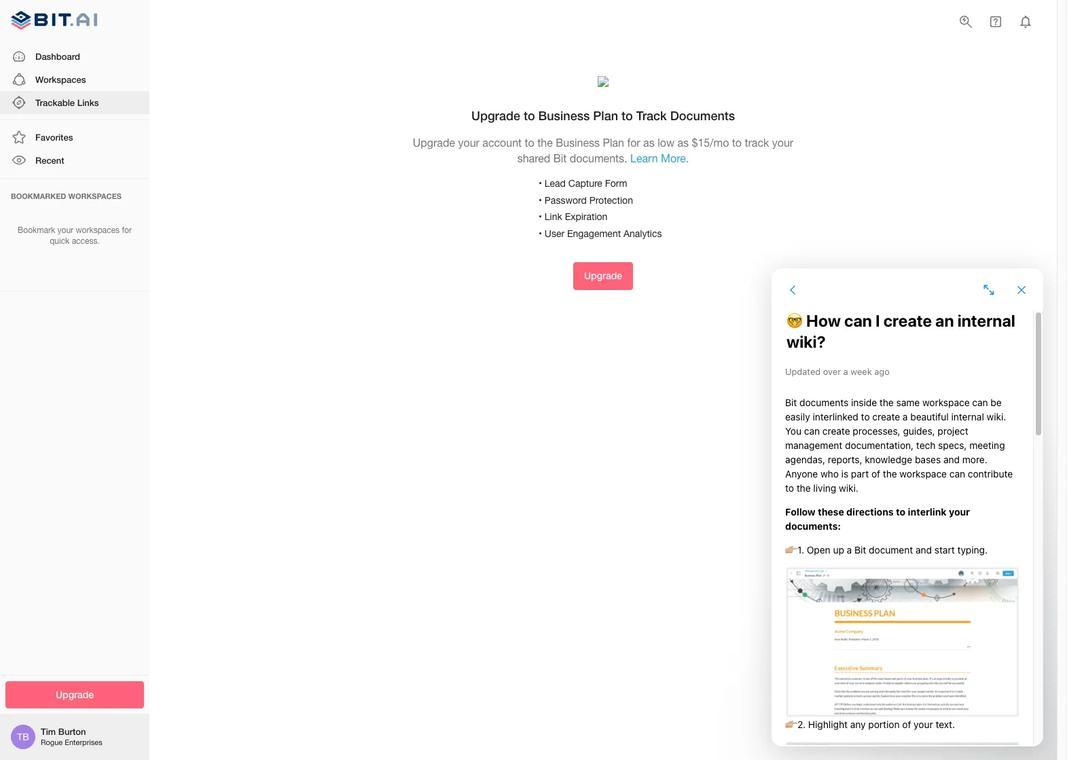 Task type: locate. For each thing, give the bounding box(es) containing it.
2 horizontal spatial your
[[773, 136, 794, 149]]

lead
[[545, 178, 566, 189]]

documents.
[[570, 152, 628, 164]]

0 horizontal spatial your
[[57, 225, 74, 235]]

bookmarked
[[11, 191, 66, 200]]

to left "the"
[[525, 136, 535, 149]]

your left account
[[459, 136, 480, 149]]

your right track
[[773, 136, 794, 149]]

1 vertical spatial for
[[122, 225, 132, 235]]

• left user
[[539, 228, 542, 239]]

trackable links
[[35, 97, 99, 108]]

plan inside upgrade your account to the business plan for as low as $15/mo to track your shared bit documents.
[[603, 136, 625, 149]]

1 horizontal spatial as
[[678, 136, 689, 149]]

$15/mo
[[692, 136, 730, 149]]

plan
[[594, 108, 619, 123], [603, 136, 625, 149]]

your
[[459, 136, 480, 149], [773, 136, 794, 149], [57, 225, 74, 235]]

for
[[628, 136, 641, 149], [122, 225, 132, 235]]

bookmark
[[18, 225, 55, 235]]

1 vertical spatial business
[[556, 136, 600, 149]]

password
[[545, 195, 587, 206]]

favorites button
[[0, 126, 150, 149]]

your for for
[[57, 225, 74, 235]]

dialog
[[772, 269, 1044, 747]]

for up learn
[[628, 136, 641, 149]]

as up learn
[[644, 136, 655, 149]]

workspaces
[[68, 191, 122, 200]]

1 horizontal spatial your
[[459, 136, 480, 149]]

for inside bookmark your workspaces for quick access.
[[122, 225, 132, 235]]

plan up upgrade your account to the business plan for as low as $15/mo to track your shared bit documents. on the top of the page
[[594, 108, 619, 123]]

0 vertical spatial plan
[[594, 108, 619, 123]]

your up quick
[[57, 225, 74, 235]]

learn
[[631, 152, 658, 164]]

to up shared
[[524, 108, 535, 123]]

dashboard
[[35, 51, 80, 62]]

upgrade button
[[574, 263, 634, 290], [5, 682, 144, 709]]

tb
[[17, 732, 29, 743]]

0 horizontal spatial for
[[122, 225, 132, 235]]

your inside bookmark your workspaces for quick access.
[[57, 225, 74, 235]]

• left link
[[539, 212, 542, 222]]

bit
[[554, 152, 567, 164]]

access.
[[72, 237, 100, 246]]

2 as from the left
[[678, 136, 689, 149]]

0 horizontal spatial as
[[644, 136, 655, 149]]

business up "bit"
[[556, 136, 600, 149]]

account
[[483, 136, 522, 149]]

quick
[[50, 237, 70, 246]]

business up "the"
[[539, 108, 590, 123]]

business inside upgrade your account to the business plan for as low as $15/mo to track your shared bit documents.
[[556, 136, 600, 149]]

bookmarked workspaces
[[11, 191, 122, 200]]

plan up documents.
[[603, 136, 625, 149]]

recent
[[35, 155, 64, 166]]

0 horizontal spatial upgrade button
[[5, 682, 144, 709]]

business
[[539, 108, 590, 123], [556, 136, 600, 149]]

1 horizontal spatial upgrade button
[[574, 263, 634, 290]]

workspaces button
[[0, 68, 150, 91]]

as
[[644, 136, 655, 149], [678, 136, 689, 149]]

tim
[[41, 727, 56, 738]]

expiration
[[565, 212, 608, 222]]

favorites
[[35, 132, 73, 143]]

0 vertical spatial upgrade button
[[574, 263, 634, 290]]

for right workspaces
[[122, 225, 132, 235]]

0 vertical spatial for
[[628, 136, 641, 149]]

as right low on the right of page
[[678, 136, 689, 149]]

1 horizontal spatial for
[[628, 136, 641, 149]]

2 • from the top
[[539, 195, 542, 206]]

upgrade to business plan to track documents
[[472, 108, 736, 123]]

• left password
[[539, 195, 542, 206]]

bookmark your workspaces for quick access.
[[18, 225, 132, 246]]

• left the lead
[[539, 178, 542, 189]]

user
[[545, 228, 565, 239]]

•
[[539, 178, 542, 189], [539, 195, 542, 206], [539, 212, 542, 222], [539, 228, 542, 239]]

tim burton rogue enterprises
[[41, 727, 102, 747]]

dashboard button
[[0, 45, 150, 68]]

1 vertical spatial plan
[[603, 136, 625, 149]]

upgrade
[[472, 108, 521, 123], [413, 136, 456, 149], [585, 270, 623, 282], [56, 689, 94, 701]]

enterprises
[[65, 739, 102, 747]]

upgrade button down engagement
[[574, 263, 634, 290]]

upgrade button up burton
[[5, 682, 144, 709]]

to
[[524, 108, 535, 123], [622, 108, 633, 123], [525, 136, 535, 149], [733, 136, 742, 149]]



Task type: describe. For each thing, give the bounding box(es) containing it.
low
[[658, 136, 675, 149]]

recent button
[[0, 149, 150, 172]]

protection
[[590, 195, 634, 206]]

upgrade your account to the business plan for as low as $15/mo to track your shared bit documents.
[[413, 136, 794, 164]]

your for to
[[459, 136, 480, 149]]

rogue
[[41, 739, 63, 747]]

trackable
[[35, 97, 75, 108]]

trackable links button
[[0, 91, 150, 114]]

3 • from the top
[[539, 212, 542, 222]]

links
[[77, 97, 99, 108]]

the
[[538, 136, 553, 149]]

documents
[[671, 108, 736, 123]]

1 as from the left
[[644, 136, 655, 149]]

0 vertical spatial business
[[539, 108, 590, 123]]

4 • from the top
[[539, 228, 542, 239]]

burton
[[58, 727, 86, 738]]

• lead capture form • password protection • link expiration • user engagement analytics
[[539, 178, 662, 239]]

learn more.
[[631, 152, 690, 164]]

workspaces
[[35, 74, 86, 85]]

engagement
[[568, 228, 621, 239]]

shared
[[518, 152, 551, 164]]

form
[[606, 178, 628, 189]]

workspaces
[[76, 225, 120, 235]]

analytics
[[624, 228, 662, 239]]

capture
[[569, 178, 603, 189]]

upgrade inside upgrade your account to the business plan for as low as $15/mo to track your shared bit documents.
[[413, 136, 456, 149]]

track
[[745, 136, 770, 149]]

for inside upgrade your account to the business plan for as low as $15/mo to track your shared bit documents.
[[628, 136, 641, 149]]

to left the track
[[622, 108, 633, 123]]

link
[[545, 212, 563, 222]]

1 vertical spatial upgrade button
[[5, 682, 144, 709]]

to left track
[[733, 136, 742, 149]]

learn more. link
[[631, 152, 690, 164]]

track
[[637, 108, 667, 123]]

more.
[[661, 152, 690, 164]]

1 • from the top
[[539, 178, 542, 189]]



Task type: vqa. For each thing, say whether or not it's contained in the screenshot.
Upgrade button
yes



